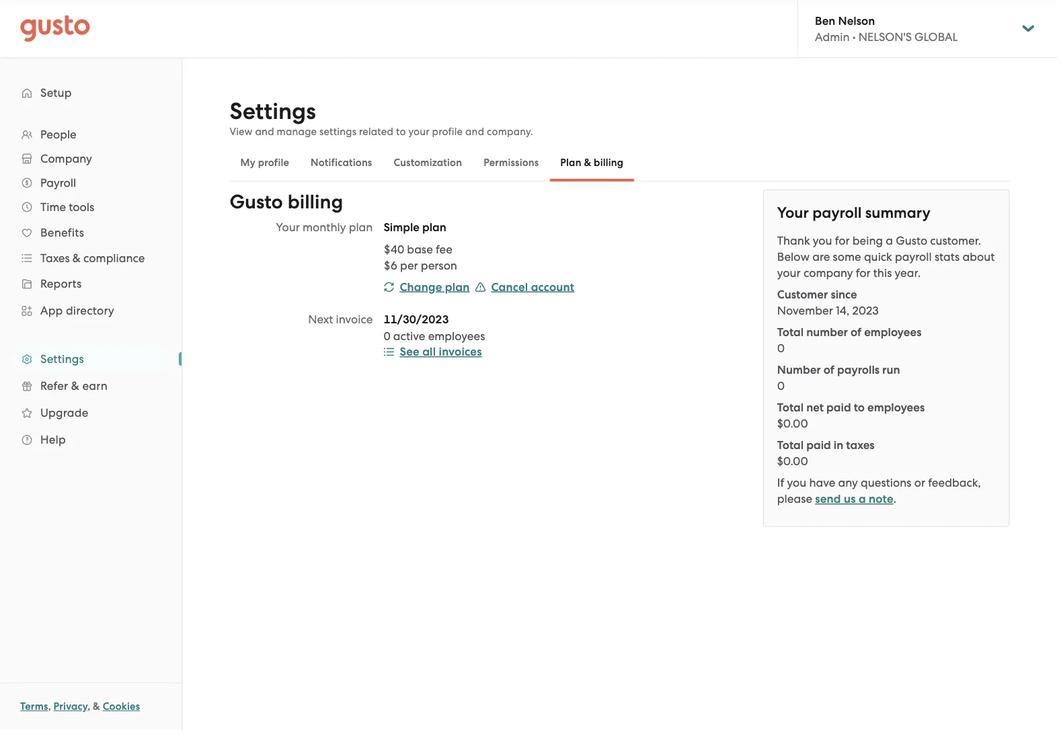 Task type: locate. For each thing, give the bounding box(es) containing it.
0 horizontal spatial and
[[255, 126, 274, 138]]

$6
[[384, 259, 398, 272]]

admin
[[816, 30, 850, 44]]

account
[[531, 280, 575, 294]]

0 vertical spatial of
[[851, 325, 862, 339]]

employees inside total number of employees 0
[[865, 325, 922, 339]]

0 horizontal spatial your
[[409, 126, 430, 138]]

$40 base fee $6 per person
[[384, 243, 458, 272]]

2 total from the top
[[778, 401, 804, 414]]

of left payrolls
[[824, 363, 835, 377]]

employees inside 11/30/2023 0 active employees
[[428, 329, 485, 343]]

1 vertical spatial you
[[788, 476, 807, 490]]

and
[[255, 126, 274, 138], [466, 126, 485, 138]]

plan up "fee"
[[423, 221, 447, 234]]

$40
[[384, 243, 405, 256]]

0 vertical spatial $0.00
[[778, 417, 809, 431]]

settings up refer
[[40, 353, 84, 366]]

1 total from the top
[[778, 325, 804, 339]]

2023
[[853, 304, 879, 318]]

1 vertical spatial gusto
[[896, 234, 928, 248]]

run
[[883, 363, 901, 377]]

2 vertical spatial total
[[778, 438, 804, 452]]

see all invoices
[[400, 345, 482, 359]]

invoices
[[439, 345, 482, 359]]

send us a note link
[[816, 493, 894, 506]]

0 vertical spatial profile
[[432, 126, 463, 138]]

settings tabs tab list
[[230, 144, 1010, 182]]

some
[[833, 250, 862, 264]]

1 horizontal spatial your
[[778, 204, 809, 222]]

plan down person
[[445, 280, 470, 294]]

total left net at right
[[778, 401, 804, 414]]

settings view and manage settings related to your profile and company.
[[230, 98, 534, 138]]

see all invoices link
[[384, 344, 649, 360]]

settings inside 'settings view and manage settings related to your profile and company.'
[[230, 98, 316, 125]]

your for your monthly plan
[[276, 221, 300, 234]]

directory
[[66, 304, 114, 318]]

11/30/2023 list
[[384, 312, 649, 344]]

payroll inside thank you for being a gusto customer. below are some quick payroll stats about your company for this year.
[[896, 250, 932, 264]]

0 down number
[[778, 380, 785, 393]]

$0.00 down net at right
[[778, 417, 809, 431]]

settings up manage
[[230, 98, 316, 125]]

1 horizontal spatial and
[[466, 126, 485, 138]]

paid left in
[[807, 438, 832, 452]]

have
[[810, 476, 836, 490]]

permissions button
[[473, 147, 550, 179]]

refer & earn
[[40, 380, 108, 393]]

total for total net paid to employees
[[778, 401, 804, 414]]

1 vertical spatial a
[[859, 493, 867, 506]]

1 horizontal spatial you
[[813, 234, 833, 248]]

total inside total net paid to employees $0.00
[[778, 401, 804, 414]]

3 total from the top
[[778, 438, 804, 452]]

send us a note .
[[816, 493, 897, 506]]

1 vertical spatial total
[[778, 401, 804, 414]]

plan & billing button
[[550, 147, 635, 179]]

customization
[[394, 157, 462, 169]]

settings link
[[13, 347, 168, 371]]

2 and from the left
[[466, 126, 485, 138]]

•
[[853, 30, 856, 44]]

1 horizontal spatial to
[[854, 401, 865, 414]]

gusto down my
[[230, 190, 283, 213]]

0 vertical spatial billing
[[594, 157, 624, 169]]

0 horizontal spatial settings
[[40, 353, 84, 366]]

notifications
[[311, 157, 372, 169]]

0 up number
[[778, 342, 785, 355]]

list for your payroll summary
[[778, 287, 996, 470]]

employees down '2023'
[[865, 325, 922, 339]]

your down gusto billing
[[276, 221, 300, 234]]

profile inside 'settings view and manage settings related to your profile and company.'
[[432, 126, 463, 138]]

1 horizontal spatial your
[[778, 266, 801, 280]]

number of payrolls run 0
[[778, 363, 901, 393]]

0 inside total number of employees 0
[[778, 342, 785, 355]]

time tools
[[40, 201, 94, 214]]

taxes
[[847, 438, 875, 452]]

cookies
[[103, 701, 140, 713]]

1 vertical spatial to
[[854, 401, 865, 414]]

0 vertical spatial to
[[396, 126, 406, 138]]

0 vertical spatial your
[[409, 126, 430, 138]]

payroll up being
[[813, 204, 862, 222]]

profile up customization button
[[432, 126, 463, 138]]

1 vertical spatial billing
[[288, 190, 343, 213]]

0 horizontal spatial list
[[0, 122, 182, 454]]

billing right plan
[[594, 157, 624, 169]]

& for compliance
[[73, 252, 81, 265]]

you inside if you have any questions or feedback, please
[[788, 476, 807, 490]]

total inside total paid in taxes $0.00
[[778, 438, 804, 452]]

$0.00 inside total net paid to employees $0.00
[[778, 417, 809, 431]]

you right if
[[788, 476, 807, 490]]

setup link
[[13, 81, 168, 105]]

your up customization
[[409, 126, 430, 138]]

this
[[874, 266, 892, 280]]

any
[[839, 476, 858, 490]]

a up quick
[[886, 234, 894, 248]]

employees up invoices
[[428, 329, 485, 343]]

1 vertical spatial payroll
[[896, 250, 932, 264]]

refer & earn link
[[13, 374, 168, 398]]

1 horizontal spatial payroll
[[896, 250, 932, 264]]

change
[[400, 280, 442, 294]]

employees
[[865, 325, 922, 339], [428, 329, 485, 343], [868, 401, 925, 414]]

settings for settings view and manage settings related to your profile and company.
[[230, 98, 316, 125]]

1 horizontal spatial gusto
[[896, 234, 928, 248]]

1 horizontal spatial a
[[886, 234, 894, 248]]

paid
[[827, 401, 852, 414], [807, 438, 832, 452]]

1 horizontal spatial list
[[384, 241, 649, 274]]

gusto billing
[[230, 190, 343, 213]]

to right the related
[[396, 126, 406, 138]]

0 horizontal spatial payroll
[[813, 204, 862, 222]]

0 horizontal spatial you
[[788, 476, 807, 490]]

1 vertical spatial $0.00
[[778, 455, 809, 468]]

to down number of payrolls run 0
[[854, 401, 865, 414]]

payroll up year.
[[896, 250, 932, 264]]

settings inside list
[[40, 353, 84, 366]]

total inside total number of employees 0
[[778, 325, 804, 339]]

total down november
[[778, 325, 804, 339]]

your up thank
[[778, 204, 809, 222]]

earn
[[82, 380, 108, 393]]

monthly
[[303, 221, 346, 234]]

for left this
[[856, 266, 871, 280]]

app directory link
[[13, 299, 168, 323]]

0 vertical spatial paid
[[827, 401, 852, 414]]

paid right net at right
[[827, 401, 852, 414]]

$0.00 up if
[[778, 455, 809, 468]]

fee
[[436, 243, 453, 256]]

notifications button
[[300, 147, 383, 179]]

0 vertical spatial gusto
[[230, 190, 283, 213]]

of down '2023'
[[851, 325, 862, 339]]

1 $0.00 from the top
[[778, 417, 809, 431]]

profile right my
[[258, 157, 289, 169]]

thank
[[778, 234, 811, 248]]

1 vertical spatial paid
[[807, 438, 832, 452]]

0 vertical spatial you
[[813, 234, 833, 248]]

list containing people
[[0, 122, 182, 454]]

0 vertical spatial a
[[886, 234, 894, 248]]

customer.
[[931, 234, 982, 248]]

1 horizontal spatial of
[[851, 325, 862, 339]]

plan & billing
[[561, 157, 624, 169]]

2 horizontal spatial list
[[778, 287, 996, 470]]

employees for total number of employees
[[865, 325, 922, 339]]

being
[[853, 234, 884, 248]]

0 horizontal spatial profile
[[258, 157, 289, 169]]

1 vertical spatial of
[[824, 363, 835, 377]]

quick
[[865, 250, 893, 264]]

your down "below"
[[778, 266, 801, 280]]

are
[[813, 250, 831, 264]]

, left privacy
[[48, 701, 51, 713]]

, left cookies button
[[88, 701, 90, 713]]

1 horizontal spatial settings
[[230, 98, 316, 125]]

to inside 'settings view and manage settings related to your profile and company.'
[[396, 126, 406, 138]]

and left company.
[[466, 126, 485, 138]]

0 horizontal spatial for
[[836, 234, 850, 248]]

payroll
[[813, 204, 862, 222], [896, 250, 932, 264]]

you
[[813, 234, 833, 248], [788, 476, 807, 490]]

plan
[[349, 221, 373, 234], [423, 221, 447, 234], [445, 280, 470, 294]]

1 horizontal spatial profile
[[432, 126, 463, 138]]

year.
[[895, 266, 921, 280]]

global
[[915, 30, 958, 44]]

total
[[778, 325, 804, 339], [778, 401, 804, 414], [778, 438, 804, 452]]

1 vertical spatial for
[[856, 266, 871, 280]]

billing up monthly
[[288, 190, 343, 213]]

1 vertical spatial settings
[[40, 353, 84, 366]]

for up some
[[836, 234, 850, 248]]

0 horizontal spatial of
[[824, 363, 835, 377]]

0 horizontal spatial gusto
[[230, 190, 283, 213]]

billing inside button
[[594, 157, 624, 169]]

a inside thank you for being a gusto customer. below are some quick payroll stats about your company for this year.
[[886, 234, 894, 248]]

or
[[915, 476, 926, 490]]

0 horizontal spatial a
[[859, 493, 867, 506]]

& inside the plan & billing button
[[584, 157, 592, 169]]

your
[[409, 126, 430, 138], [778, 266, 801, 280]]

you up are at the top of the page
[[813, 234, 833, 248]]

for
[[836, 234, 850, 248], [856, 266, 871, 280]]

nelson's
[[859, 30, 912, 44]]

a right us
[[859, 493, 867, 506]]

list containing customer since
[[778, 287, 996, 470]]

& left the earn
[[71, 380, 79, 393]]

list
[[0, 122, 182, 454], [384, 241, 649, 274], [778, 287, 996, 470]]

reports link
[[13, 272, 168, 296]]

summary
[[866, 204, 931, 222]]

0 horizontal spatial your
[[276, 221, 300, 234]]

1 vertical spatial profile
[[258, 157, 289, 169]]

payroll button
[[13, 171, 168, 195]]

$0.00
[[778, 417, 809, 431], [778, 455, 809, 468]]

& inside refer & earn link
[[71, 380, 79, 393]]

net
[[807, 401, 824, 414]]

1 horizontal spatial billing
[[594, 157, 624, 169]]

0 horizontal spatial to
[[396, 126, 406, 138]]

and right view
[[255, 126, 274, 138]]

0 vertical spatial settings
[[230, 98, 316, 125]]

0 horizontal spatial ,
[[48, 701, 51, 713]]

& right plan
[[584, 157, 592, 169]]

& inside taxes & compliance dropdown button
[[73, 252, 81, 265]]

0 inside number of payrolls run 0
[[778, 380, 785, 393]]

total up if
[[778, 438, 804, 452]]

invoice
[[336, 313, 373, 326]]

employees down run
[[868, 401, 925, 414]]

0 vertical spatial total
[[778, 325, 804, 339]]

terms , privacy , & cookies
[[20, 701, 140, 713]]

1 horizontal spatial ,
[[88, 701, 90, 713]]

gusto down summary
[[896, 234, 928, 248]]

list containing $40 base fee
[[384, 241, 649, 274]]

1 vertical spatial your
[[778, 266, 801, 280]]

0 left active
[[384, 329, 391, 343]]

& for earn
[[71, 380, 79, 393]]

since
[[831, 288, 858, 301]]

2 $0.00 from the top
[[778, 455, 809, 468]]

you inside thank you for being a gusto customer. below are some quick payroll stats about your company for this year.
[[813, 234, 833, 248]]

& right taxes
[[73, 252, 81, 265]]



Task type: vqa. For each thing, say whether or not it's contained in the screenshot.
/
no



Task type: describe. For each thing, give the bounding box(es) containing it.
of inside number of payrolls run 0
[[824, 363, 835, 377]]

your inside thank you for being a gusto customer. below are some quick payroll stats about your company for this year.
[[778, 266, 801, 280]]

below
[[778, 250, 810, 264]]

company.
[[487, 126, 534, 138]]

permissions
[[484, 157, 539, 169]]

refer
[[40, 380, 68, 393]]

plan for change
[[445, 280, 470, 294]]

plan right monthly
[[349, 221, 373, 234]]

next invoice
[[308, 313, 373, 326]]

my
[[241, 157, 256, 169]]

tools
[[69, 201, 94, 214]]

paid inside total paid in taxes $0.00
[[807, 438, 832, 452]]

in
[[834, 438, 844, 452]]

1 and from the left
[[255, 126, 274, 138]]

privacy link
[[54, 701, 88, 713]]

upgrade
[[40, 406, 88, 420]]

my profile button
[[230, 147, 300, 179]]

people button
[[13, 122, 168, 147]]

number
[[807, 325, 848, 339]]

0 for total
[[778, 342, 785, 355]]

view
[[230, 126, 253, 138]]

simple plan
[[384, 221, 447, 234]]

stats
[[935, 250, 960, 264]]

total paid in taxes $0.00
[[778, 438, 875, 468]]

11/30/2023
[[384, 313, 449, 327]]

payrolls
[[838, 363, 880, 377]]

privacy
[[54, 701, 88, 713]]

upgrade link
[[13, 401, 168, 425]]

total number of employees 0
[[778, 325, 922, 355]]

0 inside 11/30/2023 0 active employees
[[384, 329, 391, 343]]

plan
[[561, 157, 582, 169]]

your for your payroll summary
[[778, 204, 809, 222]]

taxes
[[40, 252, 70, 265]]

& left cookies button
[[93, 701, 100, 713]]

reports
[[40, 277, 82, 291]]

terms link
[[20, 701, 48, 713]]

active
[[394, 329, 426, 343]]

plan for simple
[[423, 221, 447, 234]]

cancel account link
[[475, 280, 575, 294]]

your monthly plan
[[276, 221, 373, 234]]

person
[[421, 259, 458, 272]]

per
[[400, 259, 418, 272]]

1 , from the left
[[48, 701, 51, 713]]

settings for settings
[[40, 353, 84, 366]]

change plan
[[400, 280, 470, 294]]

cancel account
[[491, 280, 575, 294]]

$0.00 inside total paid in taxes $0.00
[[778, 455, 809, 468]]

.
[[894, 493, 897, 506]]

company
[[804, 266, 854, 280]]

gusto navigation element
[[0, 58, 182, 475]]

feedback,
[[929, 476, 982, 490]]

ben nelson admin • nelson's global
[[816, 14, 958, 44]]

taxes & compliance button
[[13, 246, 168, 270]]

total for total number of employees
[[778, 325, 804, 339]]

employees for 11/30/2023
[[428, 329, 485, 343]]

cookies button
[[103, 699, 140, 715]]

paid inside total net paid to employees $0.00
[[827, 401, 852, 414]]

customer
[[778, 288, 829, 301]]

& for billing
[[584, 157, 592, 169]]

time
[[40, 201, 66, 214]]

0 for number
[[778, 380, 785, 393]]

0 horizontal spatial billing
[[288, 190, 343, 213]]

nelson
[[839, 14, 876, 27]]

2 , from the left
[[88, 701, 90, 713]]

gusto inside thank you for being a gusto customer. below are some quick payroll stats about your company for this year.
[[896, 234, 928, 248]]

my profile
[[241, 157, 289, 169]]

app directory
[[40, 304, 114, 318]]

see
[[400, 345, 420, 359]]

taxes & compliance
[[40, 252, 145, 265]]

0 vertical spatial for
[[836, 234, 850, 248]]

list for your monthly plan
[[384, 241, 649, 274]]

you for if
[[788, 476, 807, 490]]

your inside 'settings view and manage settings related to your profile and company.'
[[409, 126, 430, 138]]

us
[[844, 493, 856, 506]]

simple
[[384, 221, 420, 234]]

time tools button
[[13, 195, 168, 219]]

if
[[778, 476, 785, 490]]

compliance
[[84, 252, 145, 265]]

profile inside my profile 'button'
[[258, 157, 289, 169]]

questions
[[861, 476, 912, 490]]

base
[[407, 243, 433, 256]]

help link
[[13, 428, 168, 452]]

about
[[963, 250, 995, 264]]

setup
[[40, 86, 72, 100]]

change plan link
[[384, 280, 470, 294]]

to inside total net paid to employees $0.00
[[854, 401, 865, 414]]

customization button
[[383, 147, 473, 179]]

note
[[869, 493, 894, 506]]

total for total paid in taxes
[[778, 438, 804, 452]]

of inside total number of employees 0
[[851, 325, 862, 339]]

thank you for being a gusto customer. below are some quick payroll stats about your company for this year.
[[778, 234, 995, 280]]

manage
[[277, 126, 317, 138]]

settings
[[320, 126, 357, 138]]

cancel
[[491, 280, 528, 294]]

ben
[[816, 14, 836, 27]]

you for thank
[[813, 234, 833, 248]]

help
[[40, 433, 66, 447]]

home image
[[20, 15, 90, 42]]

company button
[[13, 147, 168, 171]]

1 horizontal spatial for
[[856, 266, 871, 280]]

employees inside total net paid to employees $0.00
[[868, 401, 925, 414]]

app
[[40, 304, 63, 318]]

14,
[[836, 304, 850, 318]]

if you have any questions or feedback, please
[[778, 476, 982, 506]]

0 vertical spatial payroll
[[813, 204, 862, 222]]

terms
[[20, 701, 48, 713]]

people
[[40, 128, 77, 141]]

please
[[778, 493, 813, 506]]

benefits link
[[13, 221, 168, 245]]



